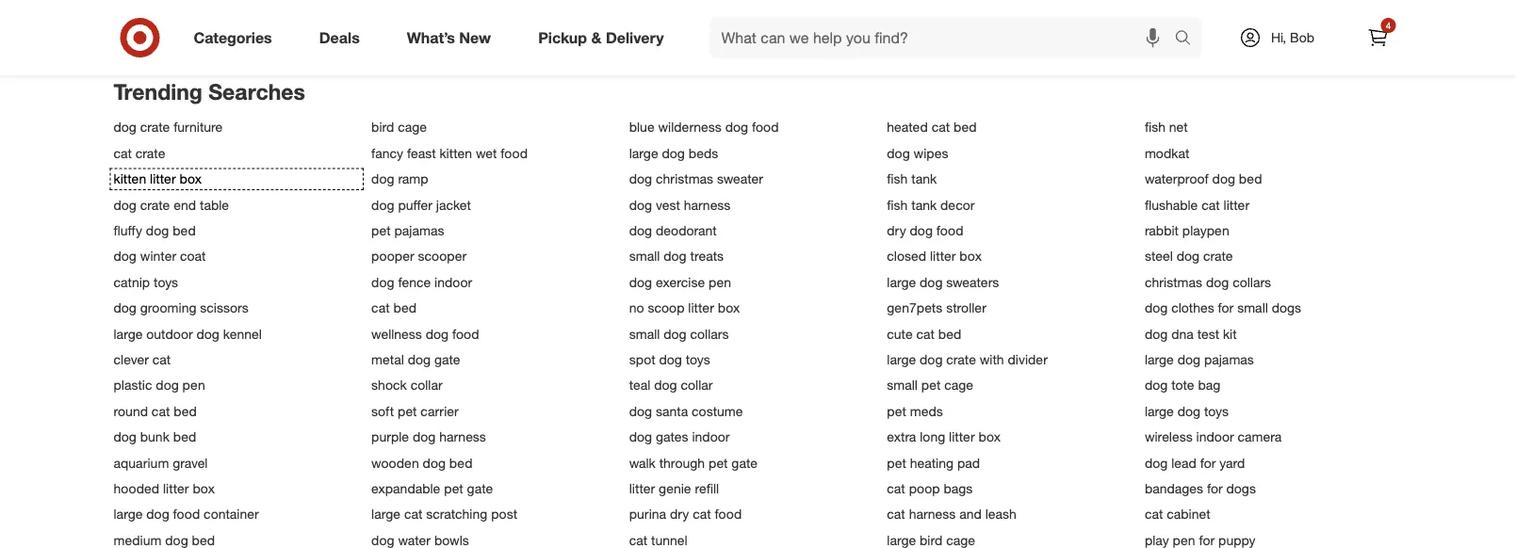 Task type: vqa. For each thing, say whether or not it's contained in the screenshot.
'42'
no



Task type: locate. For each thing, give the bounding box(es) containing it.
gate down wooden dog bed link
[[467, 480, 493, 497]]

for down yard
[[1207, 480, 1223, 497]]

heating
[[910, 455, 954, 471]]

pen
[[709, 274, 731, 290], [182, 377, 205, 394]]

cat harness and leash
[[887, 506, 1017, 523]]

box down dog exercise pen link
[[718, 300, 740, 316]]

2 horizontal spatial harness
[[909, 506, 956, 523]]

coat
[[180, 248, 206, 265]]

kitten inside modkat kitten litter box
[[114, 171, 146, 187]]

box up sweaters
[[960, 248, 982, 265]]

kitten left wet
[[440, 145, 472, 161]]

0 vertical spatial toys
[[154, 274, 178, 290]]

tank for fish tank
[[912, 171, 937, 187]]

dog exercise pen
[[629, 274, 731, 290]]

0 vertical spatial harness
[[684, 196, 731, 213]]

0 vertical spatial collars
[[1233, 274, 1272, 290]]

poop
[[909, 480, 940, 497]]

drive up starbucks image
[[193, 0, 1324, 63]]

small for small dog treats
[[629, 248, 660, 265]]

pajamas up the pooper scooper
[[394, 222, 444, 239]]

box down gravel on the left bottom of the page
[[193, 480, 215, 497]]

soft
[[371, 403, 394, 419]]

dog right teal
[[654, 377, 677, 394]]

1 horizontal spatial dogs
[[1272, 300, 1302, 316]]

litter down gravel on the left bottom of the page
[[163, 480, 189, 497]]

1 horizontal spatial collars
[[1233, 274, 1272, 290]]

1 horizontal spatial indoor
[[692, 429, 730, 445]]

1 vertical spatial gate
[[732, 455, 758, 471]]

1 horizontal spatial harness
[[684, 196, 731, 213]]

toys inside large dog toys dog bunk bed
[[1204, 403, 1229, 419]]

0 vertical spatial gate
[[434, 351, 460, 368]]

christmas dog collars link
[[1145, 274, 1392, 290]]

0 horizontal spatial kitten
[[114, 171, 146, 187]]

small down dog deodorant
[[629, 248, 660, 265]]

flushable cat litter link
[[1145, 196, 1392, 213]]

box down pet meds link
[[979, 429, 1001, 445]]

1 horizontal spatial pajamas
[[1204, 351, 1254, 368]]

0 horizontal spatial dogs
[[1227, 480, 1256, 497]]

0 vertical spatial dogs
[[1272, 300, 1302, 316]]

dna
[[1172, 326, 1194, 342]]

fish tank
[[887, 171, 937, 187]]

dog up teal dog collar
[[659, 351, 682, 368]]

christmas inside christmas dog collars dog grooming scissors
[[1145, 274, 1203, 290]]

and
[[960, 506, 982, 523]]

teal
[[629, 377, 651, 394]]

0 vertical spatial cage
[[398, 119, 427, 135]]

0 vertical spatial pajamas
[[394, 222, 444, 239]]

for inside dog lead for yard hooded litter box
[[1200, 455, 1216, 471]]

bandages
[[1145, 480, 1204, 497]]

fish tank decor link
[[887, 196, 1134, 213]]

large dog crate with divider
[[887, 351, 1048, 368]]

kitten up fluffy
[[114, 171, 146, 187]]

food left container
[[173, 506, 200, 523]]

crate inside waterproof dog bed dog crate end table
[[140, 196, 170, 213]]

indoor for dog fence indoor
[[435, 274, 472, 290]]

dog right 'plastic'
[[156, 377, 179, 394]]

0 horizontal spatial collar
[[411, 377, 443, 394]]

genie
[[659, 480, 691, 497]]

crate down trending
[[140, 119, 170, 135]]

puffer
[[398, 196, 433, 213]]

harness down carrier
[[439, 429, 486, 445]]

searches
[[208, 78, 305, 105]]

cat down outdoor
[[152, 351, 171, 368]]

large down the closed
[[887, 274, 916, 290]]

fish down dog wipes
[[887, 171, 908, 187]]

sweaters
[[947, 274, 999, 290]]

cage down large dog crate with divider
[[945, 377, 974, 394]]

0 horizontal spatial collars
[[690, 326, 729, 342]]

dog left vest
[[629, 196, 652, 213]]

0 vertical spatial dry
[[887, 222, 906, 239]]

cat down expandable
[[404, 506, 423, 523]]

collars for small dog collars
[[690, 326, 729, 342]]

1 horizontal spatial collar
[[681, 377, 713, 394]]

dog clothes for small dogs large outdoor dog kennel
[[114, 300, 1302, 342]]

dry dog food link
[[887, 222, 1134, 239]]

dog inside dog lead for yard hooded litter box
[[1145, 455, 1168, 471]]

0 vertical spatial pen
[[709, 274, 731, 290]]

2 tank from the top
[[912, 196, 937, 213]]

small dog collars link
[[629, 326, 876, 342]]

2 vertical spatial gate
[[467, 480, 493, 497]]

bed inside large dog toys dog bunk bed
[[173, 429, 196, 445]]

1 vertical spatial christmas
[[1145, 274, 1203, 290]]

large down blue
[[629, 145, 658, 161]]

1 tank from the top
[[912, 171, 937, 187]]

divider
[[1008, 351, 1048, 368]]

2 vertical spatial toys
[[1204, 403, 1229, 419]]

dog up "no"
[[629, 274, 652, 290]]

pet pajamas
[[371, 222, 444, 239]]

toys for large
[[1204, 403, 1229, 419]]

1 vertical spatial toys
[[686, 351, 710, 368]]

1 horizontal spatial dry
[[887, 222, 906, 239]]

litter up the playpen
[[1224, 196, 1250, 213]]

large down dna
[[1145, 351, 1174, 368]]

indoor for dog gates indoor
[[692, 429, 730, 445]]

2 horizontal spatial toys
[[1204, 403, 1229, 419]]

dog deodorant link
[[629, 222, 876, 239]]

exercise
[[656, 274, 705, 290]]

teal dog collar link
[[629, 377, 876, 394]]

0 vertical spatial tank
[[912, 171, 937, 187]]

1 vertical spatial harness
[[439, 429, 486, 445]]

tank up the dry dog food
[[912, 196, 937, 213]]

dog down fish net cat crate
[[629, 171, 652, 187]]

large for large dog toys dog bunk bed
[[1145, 403, 1174, 419]]

gate for metal dog gate
[[434, 351, 460, 368]]

dog right waterproof
[[1213, 171, 1236, 187]]

dog up small pet cage
[[920, 351, 943, 368]]

wipes
[[914, 145, 949, 161]]

cat poop bags link
[[887, 480, 1134, 497]]

bed inside flushable cat litter fluffy dog bed
[[173, 222, 196, 239]]

pet up extra
[[887, 403, 907, 419]]

collars inside christmas dog collars dog grooming scissors
[[1233, 274, 1272, 290]]

pajamas inside large dog pajamas plastic dog pen
[[1204, 351, 1254, 368]]

0 horizontal spatial cage
[[398, 119, 427, 135]]

pen up round cat bed link on the left bottom of page
[[182, 377, 205, 394]]

dog down fish tank decor
[[910, 222, 933, 239]]

collars down 'no scoop litter box'
[[690, 326, 729, 342]]

dog left clothes
[[1145, 300, 1168, 316]]

fish for fish net cat crate
[[1145, 119, 1166, 135]]

small dog treats link
[[629, 248, 876, 265]]

flushable cat litter fluffy dog bed
[[114, 196, 1250, 239]]

bed inside dog tote bag round cat bed
[[174, 403, 197, 419]]

dog up "tote"
[[1178, 351, 1201, 368]]

pet right soft
[[398, 403, 417, 419]]

jacket
[[436, 196, 471, 213]]

dog inside steel dog crate catnip toys
[[1177, 248, 1200, 265]]

bird cage link
[[371, 119, 618, 135]]

litter genie refill link
[[629, 480, 876, 497]]

1 vertical spatial tank
[[912, 196, 937, 213]]

0 vertical spatial kitten
[[440, 145, 472, 161]]

fence
[[398, 274, 431, 290]]

2 vertical spatial fish
[[887, 196, 908, 213]]

dog down hooded at the bottom left of the page
[[146, 506, 169, 523]]

collar up the dog santa costume on the left bottom of the page
[[681, 377, 713, 394]]

1 vertical spatial for
[[1200, 455, 1216, 471]]

for up kit on the right of page
[[1218, 300, 1234, 316]]

cabinet
[[1167, 506, 1211, 523]]

small down christmas dog collars link
[[1238, 300, 1268, 316]]

purina dry cat food link
[[629, 506, 876, 523]]

long
[[920, 429, 946, 445]]

cat up bunk
[[152, 403, 170, 419]]

dog up expandable pet gate
[[423, 455, 446, 471]]

dog up 'small dog treats'
[[629, 222, 652, 239]]

1 vertical spatial pajamas
[[1204, 351, 1254, 368]]

crate
[[140, 119, 170, 135], [136, 145, 165, 161], [140, 196, 170, 213], [1204, 248, 1233, 265], [947, 351, 976, 368]]

collar down metal dog gate
[[411, 377, 443, 394]]

0 horizontal spatial indoor
[[435, 274, 472, 290]]

steel dog crate catnip toys
[[114, 248, 1233, 290]]

dogs down yard
[[1227, 480, 1256, 497]]

0 vertical spatial christmas
[[656, 171, 714, 187]]

dog down teal
[[629, 403, 652, 419]]

christmas down steel
[[1145, 274, 1203, 290]]

dog grooming scissors link
[[114, 300, 360, 316]]

small up spot
[[629, 326, 660, 342]]

indoor inside wireless indoor camera aquarium gravel
[[1197, 429, 1234, 445]]

christmas up dog vest harness
[[656, 171, 714, 187]]

2 vertical spatial for
[[1207, 480, 1223, 497]]

cat inside dog dna test kit clever cat
[[152, 351, 171, 368]]

crate down dog crate furniture
[[136, 145, 165, 161]]

tank down dog wipes
[[912, 171, 937, 187]]

bird cage
[[371, 119, 427, 135]]

dry up the closed
[[887, 222, 906, 239]]

waterproof
[[1145, 171, 1209, 187]]

cat down bandages
[[1145, 506, 1163, 523]]

round cat bed link
[[114, 403, 360, 419]]

0 horizontal spatial harness
[[439, 429, 486, 445]]

box inside modkat kitten litter box
[[180, 171, 202, 187]]

cat left poop
[[887, 480, 906, 497]]

large up the wireless at the bottom right of page
[[1145, 403, 1174, 419]]

1 vertical spatial dogs
[[1227, 480, 1256, 497]]

dog fence indoor
[[371, 274, 472, 290]]

0 vertical spatial for
[[1218, 300, 1234, 316]]

large inside large dog toys dog bunk bed
[[1145, 403, 1174, 419]]

heated
[[887, 119, 928, 135]]

dry
[[887, 222, 906, 239], [670, 506, 689, 523]]

dry down genie
[[670, 506, 689, 523]]

indoor down the scooper
[[435, 274, 472, 290]]

crate left with on the right bottom
[[947, 351, 976, 368]]

cage up feast
[[398, 119, 427, 135]]

0 horizontal spatial dry
[[670, 506, 689, 523]]

toys down small dog collars on the left
[[686, 351, 710, 368]]

dog puffer jacket link
[[371, 196, 618, 213]]

dog down dog deodorant
[[664, 248, 687, 265]]

hi,
[[1271, 29, 1287, 46]]

4
[[1386, 19, 1391, 31]]

pickup & delivery
[[538, 28, 664, 47]]

christmas dog collars dog grooming scissors
[[114, 274, 1272, 316]]

1 horizontal spatial toys
[[686, 351, 710, 368]]

large up the clever
[[114, 326, 143, 342]]

food down cat bed link
[[452, 326, 479, 342]]

for inside "dog clothes for small dogs large outdoor dog kennel"
[[1218, 300, 1234, 316]]

cat up wellness
[[371, 300, 390, 316]]

wireless indoor camera link
[[1145, 429, 1392, 445]]

fish net link
[[1145, 119, 1392, 135]]

harness for purple dog harness
[[439, 429, 486, 445]]

dogs down christmas dog collars link
[[1272, 300, 1302, 316]]

fish left net at the right top of the page
[[1145, 119, 1166, 135]]

crate down the playpen
[[1204, 248, 1233, 265]]

gen7pets stroller link
[[887, 300, 1134, 316]]

indoor down costume
[[692, 429, 730, 445]]

wellness dog food link
[[371, 326, 618, 342]]

collars down "steel dog crate" link
[[1233, 274, 1272, 290]]

large down expandable
[[371, 506, 401, 523]]

1 vertical spatial collars
[[690, 326, 729, 342]]

large inside large dog pajamas plastic dog pen
[[1145, 351, 1174, 368]]

dog up winter at the top left of page
[[146, 222, 169, 239]]

dog up spot dog toys
[[664, 326, 687, 342]]

1 horizontal spatial kitten
[[440, 145, 472, 161]]

harness down dog christmas sweater
[[684, 196, 731, 213]]

gate down wellness dog food
[[434, 351, 460, 368]]

search button
[[1166, 17, 1212, 62]]

dog tote bag round cat bed
[[114, 377, 1221, 419]]

aquarium gravel link
[[114, 455, 360, 471]]

litter up end
[[150, 171, 176, 187]]

1 horizontal spatial gate
[[467, 480, 493, 497]]

modkat
[[1145, 145, 1190, 161]]

0 horizontal spatial pen
[[182, 377, 205, 394]]

round
[[114, 403, 148, 419]]

dog fence indoor link
[[371, 274, 618, 290]]

dog exercise pen link
[[629, 274, 876, 290]]

large dog beds
[[629, 145, 719, 161]]

dog inside rabbit playpen dog winter coat
[[114, 248, 137, 265]]

small pet cage
[[887, 377, 974, 394]]

litter genie refill
[[629, 480, 719, 497]]

fish for fish tank decor
[[887, 196, 908, 213]]

2 horizontal spatial gate
[[732, 455, 758, 471]]

box
[[180, 171, 202, 187], [960, 248, 982, 265], [718, 300, 740, 316], [979, 429, 1001, 445], [193, 480, 215, 497]]

large dog sweaters link
[[887, 274, 1134, 290]]

dog left dna
[[1145, 326, 1168, 342]]

pet meds
[[887, 403, 943, 419]]

large down hooded at the bottom left of the page
[[114, 506, 143, 523]]

dogs inside "bandages for dogs large dog food container"
[[1227, 480, 1256, 497]]

small dog treats
[[629, 248, 724, 265]]

collar
[[411, 377, 443, 394], [681, 377, 713, 394]]

1 horizontal spatial cage
[[945, 377, 974, 394]]

0 horizontal spatial toys
[[154, 274, 178, 290]]

fancy feast kitten wet food
[[371, 145, 528, 161]]

fish inside fish net cat crate
[[1145, 119, 1166, 135]]

bags
[[944, 480, 973, 497]]

expandable
[[371, 480, 440, 497]]

2 horizontal spatial indoor
[[1197, 429, 1234, 445]]

1 vertical spatial kitten
[[114, 171, 146, 187]]

large dog crate with divider link
[[887, 351, 1134, 368]]

1 vertical spatial pen
[[182, 377, 205, 394]]

0 horizontal spatial gate
[[434, 351, 460, 368]]

1 horizontal spatial christmas
[[1145, 274, 1203, 290]]

0 vertical spatial fish
[[1145, 119, 1166, 135]]

with
[[980, 351, 1004, 368]]

1 vertical spatial fish
[[887, 171, 908, 187]]

kitten
[[440, 145, 472, 161], [114, 171, 146, 187]]

dog down catnip
[[114, 300, 137, 316]]

dog down wellness dog food
[[408, 351, 431, 368]]



Task type: describe. For each thing, give the bounding box(es) containing it.
dog inside "bandages for dogs large dog food container"
[[146, 506, 169, 523]]

food up large dog beds link
[[752, 119, 779, 135]]

no scoop litter box link
[[629, 300, 876, 316]]

large dog sweaters
[[887, 274, 999, 290]]

treats
[[690, 248, 724, 265]]

steel dog crate link
[[1145, 248, 1392, 265]]

playpen
[[1183, 222, 1230, 239]]

litter down walk
[[629, 480, 655, 497]]

cat up wipes
[[932, 119, 950, 135]]

what's new
[[407, 28, 491, 47]]

large dog pajamas plastic dog pen
[[114, 351, 1254, 394]]

large inside "dog clothes for small dogs large outdoor dog kennel"
[[114, 326, 143, 342]]

dog down closed litter box
[[920, 274, 943, 290]]

dog down round
[[114, 429, 137, 445]]

wet
[[476, 145, 497, 161]]

dog santa costume link
[[629, 403, 876, 419]]

dog inside flushable cat litter fluffy dog bed
[[146, 222, 169, 239]]

wireless
[[1145, 429, 1193, 445]]

for inside "bandages for dogs large dog food container"
[[1207, 480, 1223, 497]]

4 link
[[1358, 17, 1399, 58]]

scooper
[[418, 248, 467, 265]]

pen inside large dog pajamas plastic dog pen
[[182, 377, 205, 394]]

pet up the pooper
[[371, 222, 391, 239]]

bandages for dogs link
[[1145, 480, 1392, 497]]

purple dog harness link
[[371, 429, 618, 445]]

dog christmas sweater
[[629, 171, 763, 187]]

litter inside modkat kitten litter box
[[150, 171, 176, 187]]

small for small dog collars
[[629, 326, 660, 342]]

litter up large dog sweaters
[[930, 248, 956, 265]]

dog dna test kit clever cat
[[114, 326, 1237, 368]]

1 collar from the left
[[411, 377, 443, 394]]

dog vest harness link
[[629, 196, 876, 213]]

flushable
[[1145, 196, 1198, 213]]

deals
[[319, 28, 360, 47]]

large for large dog sweaters
[[887, 274, 916, 290]]

food down decor
[[937, 222, 964, 239]]

food down the refill
[[715, 506, 742, 523]]

for for yard
[[1200, 455, 1216, 471]]

dog down "tote"
[[1178, 403, 1201, 419]]

dog up wooden dog bed on the bottom left of the page
[[413, 429, 436, 445]]

wooden
[[371, 455, 419, 471]]

cat inside fish net cat crate
[[114, 145, 132, 161]]

closed litter box
[[887, 248, 982, 265]]

large for large dog beds
[[629, 145, 658, 161]]

food right wet
[[501, 145, 528, 161]]

vest
[[656, 196, 680, 213]]

small inside "dog clothes for small dogs large outdoor dog kennel"
[[1238, 300, 1268, 316]]

closed litter box link
[[887, 248, 1134, 265]]

tote
[[1172, 377, 1195, 394]]

toys for spot
[[686, 351, 710, 368]]

pet down extra
[[887, 455, 907, 471]]

gen7pets
[[887, 300, 943, 316]]

dog crate furniture link
[[114, 119, 360, 135]]

catnip
[[114, 274, 150, 290]]

large dog beds link
[[629, 145, 876, 161]]

dog tote bag link
[[1145, 377, 1392, 394]]

metal
[[371, 351, 404, 368]]

blue wilderness dog food
[[629, 119, 779, 135]]

dog clothes for small dogs link
[[1145, 300, 1392, 316]]

furniture
[[174, 119, 223, 135]]

2 collar from the left
[[681, 377, 713, 394]]

0 horizontal spatial pajamas
[[394, 222, 444, 239]]

purple dog harness
[[371, 429, 486, 445]]

dog up clothes
[[1206, 274, 1229, 290]]

bob
[[1290, 29, 1315, 46]]

large for large cat scratching post
[[371, 506, 401, 523]]

large dog toys dog bunk bed
[[114, 403, 1229, 445]]

gate for expandable pet gate
[[467, 480, 493, 497]]

pet heating pad
[[887, 455, 980, 471]]

food inside "bandages for dogs large dog food container"
[[173, 506, 200, 523]]

dog christmas sweater link
[[629, 171, 876, 187]]

new
[[459, 28, 491, 47]]

pet pajamas link
[[371, 222, 618, 239]]

box for modkat kitten litter box
[[180, 171, 202, 187]]

expandable pet gate link
[[371, 480, 618, 497]]

harness for dog vest harness
[[684, 196, 731, 213]]

purple
[[371, 429, 409, 445]]

1 vertical spatial dry
[[670, 506, 689, 523]]

dog up walk
[[629, 429, 652, 445]]

1 vertical spatial cage
[[945, 377, 974, 394]]

box for extra long litter box
[[979, 429, 1001, 445]]

dog lead for yard link
[[1145, 455, 1392, 471]]

kit
[[1223, 326, 1237, 342]]

dog left "beds"
[[662, 145, 685, 161]]

delivery
[[606, 28, 664, 47]]

waterproof dog bed link
[[1145, 171, 1392, 187]]

trending searches
[[114, 78, 305, 105]]

net
[[1170, 119, 1188, 135]]

dog down fancy
[[371, 171, 394, 187]]

cat inside flushable cat litter fluffy dog bed
[[1202, 196, 1220, 213]]

steel
[[1145, 248, 1173, 265]]

large inside "bandages for dogs large dog food container"
[[114, 506, 143, 523]]

bunk
[[140, 429, 170, 445]]

litter up the pad
[[949, 429, 975, 445]]

dogs inside "dog clothes for small dogs large outdoor dog kennel"
[[1272, 300, 1302, 316]]

dog inside dog dna test kit clever cat
[[1145, 326, 1168, 342]]

cat right cute
[[917, 326, 935, 342]]

box inside dog lead for yard hooded litter box
[[193, 480, 215, 497]]

dog up large dog beds link
[[725, 119, 748, 135]]

leash
[[986, 506, 1017, 523]]

dog down dog ramp
[[371, 196, 394, 213]]

large for large dog crate with divider
[[887, 351, 916, 368]]

fancy
[[371, 145, 403, 161]]

cat inside dog tote bag round cat bed
[[152, 403, 170, 419]]

purina dry cat food
[[629, 506, 742, 523]]

cat bed link
[[371, 300, 618, 316]]

beds
[[689, 145, 719, 161]]

cute cat bed
[[887, 326, 962, 342]]

litter inside flushable cat litter fluffy dog bed
[[1224, 196, 1250, 213]]

bed inside waterproof dog bed dog crate end table
[[1239, 171, 1262, 187]]

plastic dog pen link
[[114, 377, 360, 394]]

for for small
[[1218, 300, 1234, 316]]

dog ramp
[[371, 171, 428, 187]]

rabbit
[[1145, 222, 1179, 239]]

no scoop litter box
[[629, 300, 740, 316]]

2 vertical spatial harness
[[909, 506, 956, 523]]

dog winter coat link
[[114, 248, 360, 265]]

blue
[[629, 119, 655, 135]]

gates
[[656, 429, 689, 445]]

gravel
[[173, 455, 208, 471]]

dog down the pooper
[[371, 274, 394, 290]]

heated cat bed link
[[887, 119, 1134, 135]]

clothes
[[1172, 300, 1215, 316]]

dog deodorant
[[629, 222, 717, 239]]

cat down cat poop bags
[[887, 506, 906, 523]]

What can we help you find? suggestions appear below search field
[[710, 17, 1180, 58]]

small for small pet cage
[[887, 377, 918, 394]]

metal dog gate
[[371, 351, 460, 368]]

cat cabinet
[[1145, 506, 1211, 523]]

table
[[200, 196, 229, 213]]

hooded
[[114, 480, 159, 497]]

large for large dog pajamas plastic dog pen
[[1145, 351, 1174, 368]]

stroller
[[946, 300, 987, 316]]

pet up meds
[[922, 377, 941, 394]]

cat poop bags
[[887, 480, 973, 497]]

dog inside dog tote bag round cat bed
[[1145, 377, 1168, 394]]

dog crate furniture
[[114, 119, 223, 135]]

large cat scratching post link
[[371, 506, 618, 523]]

walk through pet gate link
[[629, 455, 876, 471]]

search
[[1166, 30, 1212, 49]]

crate inside steel dog crate catnip toys
[[1204, 248, 1233, 265]]

1 horizontal spatial pen
[[709, 274, 731, 290]]

tank for fish tank decor
[[912, 196, 937, 213]]

crate inside fish net cat crate
[[136, 145, 165, 161]]

pet up scratching
[[444, 480, 463, 497]]

expandable pet gate
[[371, 480, 493, 497]]

litter inside dog lead for yard hooded litter box
[[163, 480, 189, 497]]

toys inside steel dog crate catnip toys
[[154, 274, 178, 290]]

clever
[[114, 351, 149, 368]]

dog dna test kit link
[[1145, 326, 1392, 342]]

dog down trending
[[114, 119, 137, 135]]

0 horizontal spatial christmas
[[656, 171, 714, 187]]

pet up the refill
[[709, 455, 728, 471]]

fancy feast kitten wet food link
[[371, 145, 618, 161]]

collars for christmas dog collars dog grooming scissors
[[1233, 274, 1272, 290]]

fish for fish tank
[[887, 171, 908, 187]]

dog down scissors
[[197, 326, 220, 342]]

box for no scoop litter box
[[718, 300, 740, 316]]

container
[[204, 506, 259, 523]]

dog gates indoor
[[629, 429, 730, 445]]

cat down the refill
[[693, 506, 711, 523]]

dog down heated
[[887, 145, 910, 161]]

litter down exercise
[[688, 300, 714, 316]]

outdoor
[[146, 326, 193, 342]]

costume
[[692, 403, 743, 419]]

dog up fluffy
[[114, 196, 137, 213]]

fish net cat crate
[[114, 119, 1188, 161]]

dry dog food
[[887, 222, 964, 239]]

dog up metal dog gate
[[426, 326, 449, 342]]



